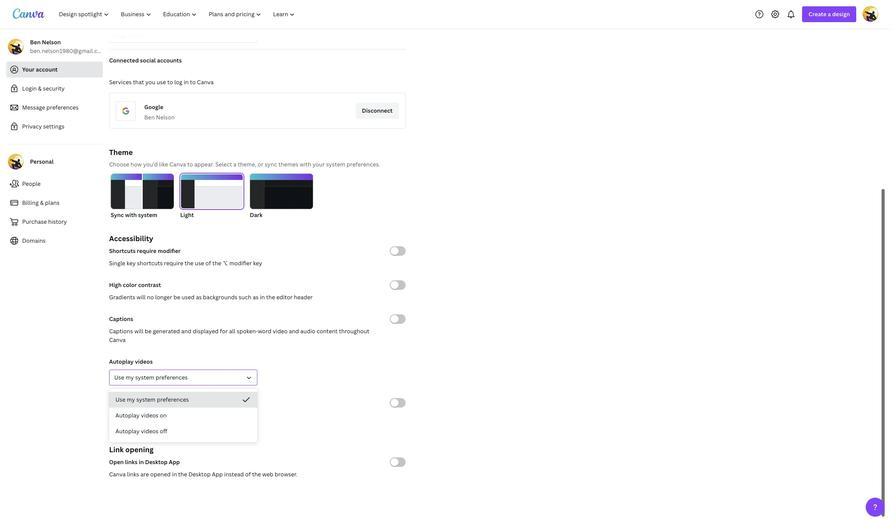 Task type: describe. For each thing, give the bounding box(es) containing it.
such
[[239, 293, 251, 301]]

people link
[[6, 176, 103, 192]]

content
[[317, 327, 338, 335]]

will for no
[[137, 293, 146, 301]]

security
[[43, 85, 65, 92]]

create a design button
[[803, 6, 857, 22]]

to left log
[[167, 78, 173, 86]]

nelson inside "google ben nelson"
[[156, 113, 175, 121]]

1 key from the left
[[127, 259, 136, 267]]

displayed
[[193, 327, 219, 335]]

theme choose how you'd like canva to appear. select a theme, or sync themes with your system preferences.
[[109, 148, 380, 168]]

links for are
[[127, 471, 139, 478]]

connected social accounts
[[109, 57, 182, 64]]

autoplay for autoplay videos
[[109, 358, 134, 365]]

like
[[159, 161, 168, 168]]

autoplay videos off button
[[109, 424, 257, 439]]

autoplay videos off option
[[109, 424, 257, 439]]

all
[[229, 327, 235, 335]]

editor
[[276, 293, 293, 301]]

high color contrast
[[109, 281, 161, 289]]

0 vertical spatial screen
[[142, 399, 160, 407]]

billing & plans link
[[6, 195, 103, 211]]

single key shortcuts require the use of the ⌥ modifier key
[[109, 259, 262, 267]]

purchase
[[22, 218, 47, 225]]

2 and from the left
[[289, 327, 299, 335]]

theme
[[109, 148, 133, 157]]

increase on-screen message display time
[[109, 399, 219, 407]]

Light button
[[180, 174, 244, 219]]

disconnect
[[362, 107, 393, 114]]

people
[[22, 180, 41, 187]]

create a design
[[809, 10, 850, 18]]

use inside use my system preferences button
[[115, 396, 125, 403]]

open
[[109, 458, 124, 466]]

0 vertical spatial modifier
[[158, 247, 181, 255]]

(us)
[[135, 31, 146, 38]]

be inside captions will be generated and displayed for all spoken-word video and audio content throughout canva
[[145, 327, 152, 335]]

& for login
[[38, 85, 42, 92]]

nelson inside ben nelson ben.nelson1980@gmail.com
[[42, 38, 61, 46]]

1 horizontal spatial app
[[212, 471, 223, 478]]

preferences inside button
[[156, 374, 188, 381]]

theme,
[[238, 161, 256, 168]]

preferences.
[[347, 161, 380, 168]]

system inside option
[[136, 396, 156, 403]]

open links in desktop app
[[109, 458, 180, 466]]

ben nelson ben.nelson1980@gmail.com
[[30, 38, 106, 55]]

opened
[[150, 471, 171, 478]]

preferences inside button
[[157, 396, 189, 403]]

to inside theme choose how you'd like canva to appear. select a theme, or sync themes with your system preferences.
[[187, 161, 193, 168]]

1 vertical spatial longer
[[188, 411, 205, 419]]

browser.
[[275, 471, 298, 478]]

canva down open
[[109, 471, 126, 478]]

sync
[[265, 161, 277, 168]]

the right the opened
[[178, 471, 187, 478]]

spoken-
[[237, 327, 258, 335]]

contrast
[[138, 281, 161, 289]]

opening
[[125, 445, 154, 454]]

select
[[215, 161, 232, 168]]

autoplay videos on option
[[109, 408, 257, 424]]

login & security link
[[6, 81, 103, 96]]

color
[[123, 281, 137, 289]]

on
[[160, 412, 167, 419]]

autoplay for autoplay videos on
[[115, 412, 140, 419]]

to right log
[[190, 78, 196, 86]]

accessibility
[[109, 234, 153, 243]]

no
[[147, 293, 154, 301]]

0 vertical spatial app
[[169, 458, 180, 466]]

that
[[133, 78, 144, 86]]

⌥
[[223, 259, 228, 267]]

privacy
[[22, 123, 42, 130]]

autoplay videos on
[[115, 412, 167, 419]]

0 vertical spatial require
[[137, 247, 156, 255]]

the left editor
[[266, 293, 275, 301]]

sync with system
[[111, 211, 157, 219]]

web
[[262, 471, 273, 478]]

choose
[[109, 161, 129, 168]]

canva inside captions will be generated and displayed for all spoken-word video and audio content throughout canva
[[109, 336, 126, 344]]

your
[[313, 161, 325, 168]]

0 vertical spatial longer
[[155, 293, 172, 301]]

0 horizontal spatial use
[[157, 78, 166, 86]]

audio
[[300, 327, 315, 335]]

2 vertical spatial will
[[165, 411, 174, 419]]

video
[[273, 327, 288, 335]]

services that you use to log in to canva
[[109, 78, 214, 86]]

autoplay videos off
[[115, 427, 167, 435]]

light
[[180, 211, 194, 219]]

purchase history link
[[6, 214, 103, 230]]

ben inside ben nelson ben.nelson1980@gmail.com
[[30, 38, 41, 46]]

ben nelson image
[[863, 6, 879, 22]]

how
[[131, 161, 142, 168]]

1 vertical spatial screen
[[118, 411, 136, 419]]

captions for captions will be generated and displayed for all spoken-word video and audio content throughout canva
[[109, 327, 133, 335]]

1 horizontal spatial of
[[245, 471, 251, 478]]

billing & plans
[[22, 199, 59, 206]]

videos for autoplay videos on
[[141, 412, 159, 419]]

privacy settings
[[22, 123, 64, 130]]

1 as from the left
[[196, 293, 202, 301]]

dark
[[250, 211, 263, 219]]

increase
[[109, 399, 132, 407]]

gradients will no longer be used as backgrounds such as in the editor header
[[109, 293, 313, 301]]

the left the ⌥
[[212, 259, 221, 267]]

canva links are opened in the desktop app instead of the web browser.
[[109, 471, 298, 478]]

use my system preferences inside button
[[115, 396, 189, 403]]

design
[[833, 10, 850, 18]]

on screen messages will stay longer before dismissing
[[109, 411, 253, 419]]

time
[[207, 399, 219, 407]]

themes
[[279, 161, 298, 168]]

dismissing
[[225, 411, 253, 419]]

my inside button
[[127, 396, 135, 403]]

connected
[[109, 57, 139, 64]]

message preferences link
[[6, 100, 103, 115]]

message
[[22, 104, 45, 111]]

link opening
[[109, 445, 154, 454]]

used
[[182, 293, 195, 301]]

list box containing use my system preferences
[[109, 392, 257, 439]]

captions for captions
[[109, 315, 133, 323]]

personal
[[30, 158, 54, 165]]



Task type: vqa. For each thing, say whether or not it's contained in the screenshot.
Choose
yes



Task type: locate. For each thing, give the bounding box(es) containing it.
2 as from the left
[[253, 293, 259, 301]]

key
[[127, 259, 136, 267], [253, 259, 262, 267]]

0 vertical spatial use my system preferences
[[114, 374, 188, 381]]

with right sync
[[125, 211, 137, 219]]

1 vertical spatial ben
[[144, 113, 155, 121]]

canva
[[197, 78, 214, 86], [169, 161, 186, 168], [109, 336, 126, 344], [109, 471, 126, 478]]

0 vertical spatial &
[[38, 85, 42, 92]]

1 vertical spatial links
[[127, 471, 139, 478]]

videos
[[135, 358, 153, 365], [141, 412, 159, 419], [141, 427, 159, 435]]

1 horizontal spatial ben
[[144, 113, 155, 121]]

system down autoplay videos
[[135, 374, 154, 381]]

autoplay videos on button
[[109, 408, 257, 424]]

1 vertical spatial captions
[[109, 327, 133, 335]]

0 horizontal spatial a
[[233, 161, 237, 168]]

0 vertical spatial links
[[125, 458, 137, 466]]

1 horizontal spatial a
[[828, 10, 831, 18]]

videos inside button
[[141, 412, 159, 419]]

billing
[[22, 199, 39, 206]]

use left the ⌥
[[195, 259, 204, 267]]

Dark button
[[250, 174, 313, 219]]

modifier up single key shortcuts require the use of the ⌥ modifier key
[[158, 247, 181, 255]]

shortcuts
[[109, 247, 136, 255]]

autoplay videos
[[109, 358, 153, 365]]

screen up messages
[[142, 399, 160, 407]]

videos for autoplay videos off
[[141, 427, 159, 435]]

0 vertical spatial videos
[[135, 358, 153, 365]]

& right login
[[38, 85, 42, 92]]

0 vertical spatial be
[[174, 293, 180, 301]]

1 vertical spatial of
[[245, 471, 251, 478]]

ben.nelson1980@gmail.com
[[30, 47, 106, 55]]

ben up your account
[[30, 38, 41, 46]]

2 captions from the top
[[109, 327, 133, 335]]

or
[[258, 161, 263, 168]]

0 horizontal spatial of
[[206, 259, 211, 267]]

links
[[125, 458, 137, 466], [127, 471, 139, 478]]

videos inside 'button'
[[141, 427, 159, 435]]

& left 'plans'
[[40, 199, 44, 206]]

use down autoplay videos
[[114, 374, 124, 381]]

and left displayed
[[181, 327, 191, 335]]

list box
[[109, 392, 257, 439]]

videos for autoplay videos
[[135, 358, 153, 365]]

1 vertical spatial &
[[40, 199, 44, 206]]

you'd
[[143, 161, 158, 168]]

Use my system preferences button
[[109, 370, 257, 386]]

captions up autoplay videos
[[109, 327, 133, 335]]

0 horizontal spatial key
[[127, 259, 136, 267]]

use my system preferences up messages
[[115, 396, 189, 403]]

display
[[186, 399, 206, 407]]

links down link opening
[[125, 458, 137, 466]]

system
[[326, 161, 345, 168], [138, 211, 157, 219], [135, 374, 154, 381], [136, 396, 156, 403]]

word
[[258, 327, 272, 335]]

disconnect button
[[356, 103, 399, 119]]

preferences up stay on the left bottom
[[157, 396, 189, 403]]

my up autoplay videos on
[[127, 396, 135, 403]]

Language: English (US) button
[[109, 27, 257, 43]]

captions down the gradients
[[109, 315, 133, 323]]

0 vertical spatial desktop
[[145, 458, 168, 466]]

a left design
[[828, 10, 831, 18]]

0 vertical spatial ben
[[30, 38, 41, 46]]

purchase history
[[22, 218, 67, 225]]

1 horizontal spatial nelson
[[156, 113, 175, 121]]

1 horizontal spatial be
[[174, 293, 180, 301]]

1 vertical spatial modifier
[[229, 259, 252, 267]]

1 vertical spatial use
[[195, 259, 204, 267]]

and right video
[[289, 327, 299, 335]]

you
[[145, 78, 155, 86]]

the left web
[[252, 471, 261, 478]]

screen down increase
[[118, 411, 136, 419]]

with inside theme choose how you'd like canva to appear. select a theme, or sync themes with your system preferences.
[[300, 161, 311, 168]]

0 horizontal spatial as
[[196, 293, 202, 301]]

autoplay inside button
[[115, 412, 140, 419]]

desktop
[[145, 458, 168, 466], [189, 471, 211, 478]]

login & security
[[22, 85, 65, 92]]

1 horizontal spatial and
[[289, 327, 299, 335]]

social
[[140, 57, 156, 64]]

1 vertical spatial a
[[233, 161, 237, 168]]

with
[[300, 161, 311, 168], [125, 211, 137, 219]]

2 vertical spatial preferences
[[157, 396, 189, 403]]

0 vertical spatial with
[[300, 161, 311, 168]]

shortcuts
[[137, 259, 163, 267]]

1 vertical spatial use
[[115, 396, 125, 403]]

will left generated
[[134, 327, 143, 335]]

on-
[[133, 399, 142, 407]]

Sync with system button
[[111, 174, 174, 219]]

modifier
[[158, 247, 181, 255], [229, 259, 252, 267]]

message
[[162, 399, 185, 407]]

0 horizontal spatial with
[[125, 211, 137, 219]]

preferences up use my system preferences button
[[156, 374, 188, 381]]

1 vertical spatial nelson
[[156, 113, 175, 121]]

desktop left instead
[[189, 471, 211, 478]]

0 horizontal spatial screen
[[118, 411, 136, 419]]

1 horizontal spatial modifier
[[229, 259, 252, 267]]

1 vertical spatial will
[[134, 327, 143, 335]]

2 key from the left
[[253, 259, 262, 267]]

in down opening
[[139, 458, 144, 466]]

use
[[157, 78, 166, 86], [195, 259, 204, 267]]

generated
[[153, 327, 180, 335]]

a right select at the left top
[[233, 161, 237, 168]]

0 horizontal spatial modifier
[[158, 247, 181, 255]]

canva right like
[[169, 161, 186, 168]]

1 and from the left
[[181, 327, 191, 335]]

0 horizontal spatial ben
[[30, 38, 41, 46]]

key right the ⌥
[[253, 259, 262, 267]]

0 vertical spatial use
[[114, 374, 124, 381]]

will
[[137, 293, 146, 301], [134, 327, 143, 335], [165, 411, 174, 419]]

screen
[[142, 399, 160, 407], [118, 411, 136, 419]]

link
[[109, 445, 124, 454]]

1 vertical spatial use my system preferences
[[115, 396, 189, 403]]

1 captions from the top
[[109, 315, 133, 323]]

1 vertical spatial my
[[127, 396, 135, 403]]

0 horizontal spatial be
[[145, 327, 152, 335]]

will left no
[[137, 293, 146, 301]]

before
[[206, 411, 224, 419]]

in right log
[[184, 78, 189, 86]]

autoplay inside 'button'
[[115, 427, 140, 435]]

0 vertical spatial autoplay
[[109, 358, 134, 365]]

google
[[144, 103, 163, 111]]

on
[[109, 411, 117, 419]]

and
[[181, 327, 191, 335], [289, 327, 299, 335]]

0 vertical spatial use
[[157, 78, 166, 86]]

use my system preferences down autoplay videos
[[114, 374, 188, 381]]

1 vertical spatial videos
[[141, 412, 159, 419]]

a
[[828, 10, 831, 18], [233, 161, 237, 168]]

will left stay on the left bottom
[[165, 411, 174, 419]]

1 vertical spatial with
[[125, 211, 137, 219]]

0 vertical spatial preferences
[[46, 104, 79, 111]]

canva inside theme choose how you'd like canva to appear. select a theme, or sync themes with your system preferences.
[[169, 161, 186, 168]]

my inside button
[[126, 374, 134, 381]]

2 vertical spatial autoplay
[[115, 427, 140, 435]]

require up shortcuts at the left of the page
[[137, 247, 156, 255]]

settings
[[43, 123, 64, 130]]

messages
[[137, 411, 163, 419]]

log
[[174, 78, 182, 86]]

as right used at the left of page
[[196, 293, 202, 301]]

autoplay for autoplay videos off
[[115, 427, 140, 435]]

use my system preferences
[[114, 374, 188, 381], [115, 396, 189, 403]]

top level navigation element
[[54, 6, 302, 22]]

off
[[160, 427, 167, 435]]

links for in
[[125, 458, 137, 466]]

require
[[137, 247, 156, 255], [164, 259, 183, 267]]

your account link
[[6, 62, 103, 78]]

require right shortcuts at the left of the page
[[164, 259, 183, 267]]

1 vertical spatial desktop
[[189, 471, 211, 478]]

my
[[126, 374, 134, 381], [127, 396, 135, 403]]

instead
[[224, 471, 244, 478]]

google ben nelson
[[144, 103, 175, 121]]

captions will be generated and displayed for all spoken-word video and audio content throughout canva
[[109, 327, 369, 344]]

longer down display
[[188, 411, 205, 419]]

privacy settings link
[[6, 119, 103, 134]]

canva right log
[[197, 78, 214, 86]]

longer right no
[[155, 293, 172, 301]]

0 horizontal spatial nelson
[[42, 38, 61, 46]]

ben down google
[[144, 113, 155, 121]]

&
[[38, 85, 42, 92], [40, 199, 44, 206]]

0 horizontal spatial app
[[169, 458, 180, 466]]

captions inside captions will be generated and displayed for all spoken-word video and audio content throughout canva
[[109, 327, 133, 335]]

2 vertical spatial videos
[[141, 427, 159, 435]]

backgrounds
[[203, 293, 237, 301]]

0 horizontal spatial require
[[137, 247, 156, 255]]

with left your
[[300, 161, 311, 168]]

plans
[[45, 199, 59, 206]]

1 horizontal spatial screen
[[142, 399, 160, 407]]

use
[[114, 374, 124, 381], [115, 396, 125, 403]]

0 vertical spatial will
[[137, 293, 146, 301]]

single
[[109, 259, 125, 267]]

1 vertical spatial be
[[145, 327, 152, 335]]

0 vertical spatial of
[[206, 259, 211, 267]]

account
[[36, 66, 58, 73]]

of left the ⌥
[[206, 259, 211, 267]]

1 horizontal spatial use
[[195, 259, 204, 267]]

be left generated
[[145, 327, 152, 335]]

for
[[220, 327, 228, 335]]

nelson down google
[[156, 113, 175, 121]]

1 vertical spatial preferences
[[156, 374, 188, 381]]

1 vertical spatial require
[[164, 259, 183, 267]]

as right such
[[253, 293, 259, 301]]

1 horizontal spatial desktop
[[189, 471, 211, 478]]

0 horizontal spatial longer
[[155, 293, 172, 301]]

0 vertical spatial my
[[126, 374, 134, 381]]

domains
[[22, 237, 46, 244]]

accounts
[[157, 57, 182, 64]]

system right your
[[326, 161, 345, 168]]

header
[[294, 293, 313, 301]]

preferences down login & security link
[[46, 104, 79, 111]]

0 horizontal spatial desktop
[[145, 458, 168, 466]]

english
[[114, 31, 133, 38]]

system up accessibility
[[138, 211, 157, 219]]

with inside button
[[125, 211, 137, 219]]

shortcuts require modifier
[[109, 247, 181, 255]]

desktop up the opened
[[145, 458, 168, 466]]

will inside captions will be generated and displayed for all spoken-word video and audio content throughout canva
[[134, 327, 143, 335]]

be left used at the left of page
[[174, 293, 180, 301]]

key right single
[[127, 259, 136, 267]]

1 horizontal spatial longer
[[188, 411, 205, 419]]

use up on
[[115, 396, 125, 403]]

in
[[184, 78, 189, 86], [260, 293, 265, 301], [139, 458, 144, 466], [172, 471, 177, 478]]

stay
[[175, 411, 186, 419]]

your account
[[22, 66, 58, 73]]

1 horizontal spatial key
[[253, 259, 262, 267]]

appear.
[[194, 161, 214, 168]]

0 horizontal spatial and
[[181, 327, 191, 335]]

nelson up the 'ben.nelson1980@gmail.com'
[[42, 38, 61, 46]]

use right you
[[157, 78, 166, 86]]

canva up autoplay videos
[[109, 336, 126, 344]]

links left are
[[127, 471, 139, 478]]

1 horizontal spatial as
[[253, 293, 259, 301]]

in right the opened
[[172, 471, 177, 478]]

will for be
[[134, 327, 143, 335]]

1 horizontal spatial with
[[300, 161, 311, 168]]

a inside theme choose how you'd like canva to appear. select a theme, or sync themes with your system preferences.
[[233, 161, 237, 168]]

my down autoplay videos
[[126, 374, 134, 381]]

system inside button
[[135, 374, 154, 381]]

ben inside "google ben nelson"
[[144, 113, 155, 121]]

& for billing
[[40, 199, 44, 206]]

use my system preferences option
[[109, 392, 257, 408]]

use inside use my system preferences button
[[114, 374, 124, 381]]

use my system preferences button
[[109, 392, 257, 408]]

1 vertical spatial autoplay
[[115, 412, 140, 419]]

1 horizontal spatial require
[[164, 259, 183, 267]]

are
[[140, 471, 149, 478]]

system inside theme choose how you'd like canva to appear. select a theme, or sync themes with your system preferences.
[[326, 161, 345, 168]]

high
[[109, 281, 122, 289]]

1 vertical spatial app
[[212, 471, 223, 478]]

system up messages
[[136, 396, 156, 403]]

in right such
[[260, 293, 265, 301]]

modifier right the ⌥
[[229, 259, 252, 267]]

use my system preferences inside button
[[114, 374, 188, 381]]

0 vertical spatial a
[[828, 10, 831, 18]]

of right instead
[[245, 471, 251, 478]]

app up the opened
[[169, 458, 180, 466]]

a inside dropdown button
[[828, 10, 831, 18]]

the up used at the left of page
[[185, 259, 194, 267]]

to left appear.
[[187, 161, 193, 168]]

0 vertical spatial nelson
[[42, 38, 61, 46]]

0 vertical spatial captions
[[109, 315, 133, 323]]

message preferences
[[22, 104, 79, 111]]

app left instead
[[212, 471, 223, 478]]



